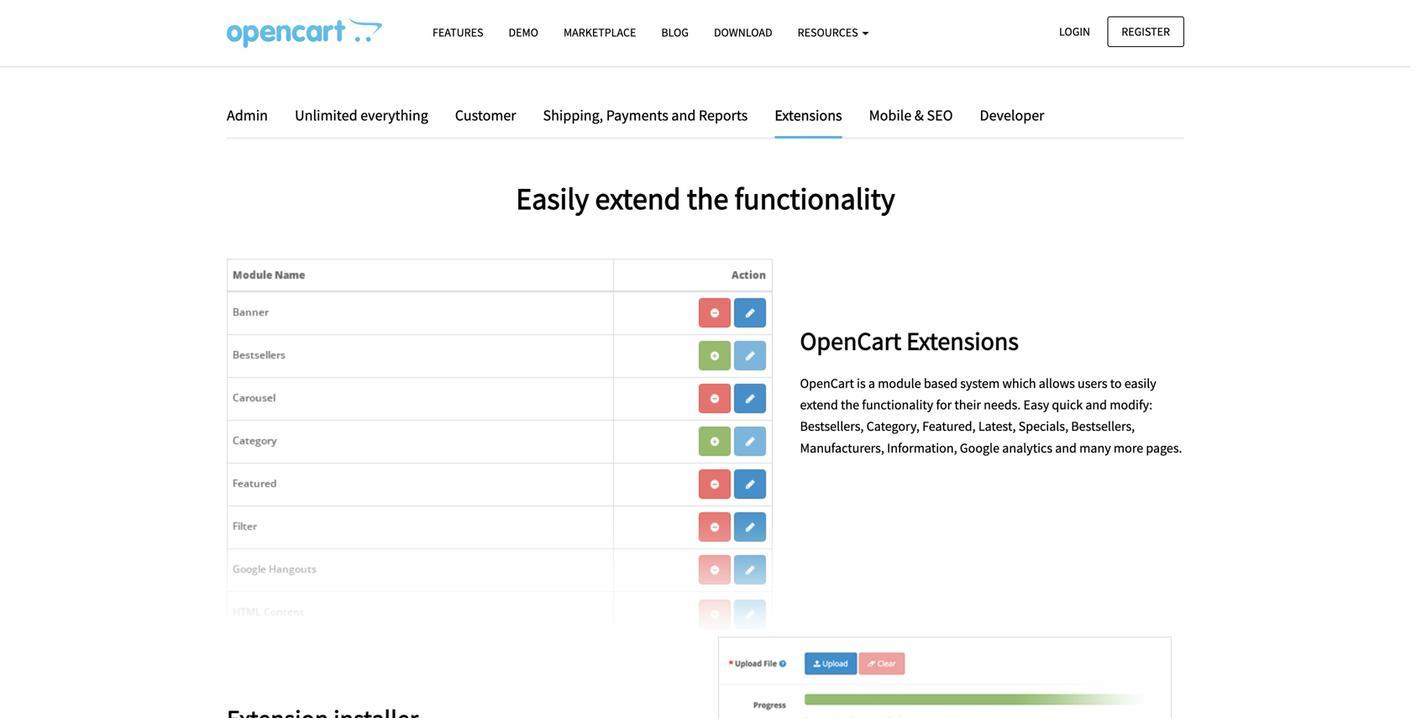 Task type: vqa. For each thing, say whether or not it's contained in the screenshot.
your
no



Task type: locate. For each thing, give the bounding box(es) containing it.
extend inside opencart is a module based system which allows users to easily extend the functionality for their needs. easy quick and modify: bestsellers, category, featured, latest, specials, bestsellers, manufacturers, information, google analytics and many more pages.
[[801, 397, 839, 414]]

pages.
[[1147, 440, 1183, 457]]

and left reports
[[672, 106, 696, 125]]

1 vertical spatial extensions
[[907, 325, 1019, 357]]

register
[[1122, 24, 1171, 39]]

opencart extensions
[[801, 325, 1019, 357]]

0 horizontal spatial extensions
[[775, 106, 843, 125]]

extend
[[595, 179, 681, 218], [801, 397, 839, 414]]

1 horizontal spatial bestsellers,
[[1072, 418, 1136, 435]]

extend up manufacturers,
[[801, 397, 839, 414]]

0 horizontal spatial bestsellers,
[[801, 418, 864, 435]]

1 horizontal spatial the
[[841, 397, 860, 414]]

extensions
[[775, 106, 843, 125], [907, 325, 1019, 357]]

the
[[687, 179, 729, 218], [841, 397, 860, 414]]

unlimited everything link
[[282, 103, 441, 128]]

opencart extensions image
[[227, 259, 773, 637]]

opencart up the is
[[801, 325, 902, 357]]

developer link
[[968, 103, 1045, 128]]

opencart
[[801, 325, 902, 357], [801, 375, 855, 392]]

functionality down module
[[863, 397, 934, 414]]

module
[[878, 375, 922, 392]]

bestsellers,
[[801, 418, 864, 435], [1072, 418, 1136, 435]]

many
[[1080, 440, 1112, 457]]

customer link
[[443, 103, 529, 128]]

seo
[[927, 106, 954, 125]]

featured,
[[923, 418, 976, 435]]

is
[[857, 375, 866, 392]]

&
[[915, 106, 924, 125]]

1 horizontal spatial extend
[[801, 397, 839, 414]]

to
[[1111, 375, 1122, 392]]

functionality down extensions link
[[735, 179, 896, 218]]

opencart for opencart extensions
[[801, 325, 902, 357]]

extension installer image
[[719, 637, 1172, 719]]

1 vertical spatial the
[[841, 397, 860, 414]]

2 bestsellers, from the left
[[1072, 418, 1136, 435]]

login link
[[1045, 16, 1105, 47]]

and down users
[[1086, 397, 1108, 414]]

needs.
[[984, 397, 1021, 414]]

specials,
[[1019, 418, 1069, 435]]

0 vertical spatial functionality
[[735, 179, 896, 218]]

0 vertical spatial opencart
[[801, 325, 902, 357]]

0 vertical spatial extend
[[595, 179, 681, 218]]

extensions left mobile
[[775, 106, 843, 125]]

1 vertical spatial functionality
[[863, 397, 934, 414]]

1 bestsellers, from the left
[[801, 418, 864, 435]]

extensions up the system
[[907, 325, 1019, 357]]

the inside opencart is a module based system which allows users to easily extend the functionality for their needs. easy quick and modify: bestsellers, category, featured, latest, specials, bestsellers, manufacturers, information, google analytics and many more pages.
[[841, 397, 860, 414]]

customer
[[455, 106, 516, 125]]

1 horizontal spatial and
[[1056, 440, 1077, 457]]

0 horizontal spatial and
[[672, 106, 696, 125]]

allows
[[1039, 375, 1076, 392]]

download link
[[702, 18, 786, 47]]

quick
[[1053, 397, 1083, 414]]

functionality inside opencart is a module based system which allows users to easily extend the functionality for their needs. easy quick and modify: bestsellers, category, featured, latest, specials, bestsellers, manufacturers, information, google analytics and many more pages.
[[863, 397, 934, 414]]

easily
[[1125, 375, 1157, 392]]

and left many
[[1056, 440, 1077, 457]]

system
[[961, 375, 1000, 392]]

users
[[1078, 375, 1108, 392]]

extend down payments
[[595, 179, 681, 218]]

1 vertical spatial opencart
[[801, 375, 855, 392]]

and
[[672, 106, 696, 125], [1086, 397, 1108, 414], [1056, 440, 1077, 457]]

functionality
[[735, 179, 896, 218], [863, 397, 934, 414]]

opencart for opencart is a module based system which allows users to easily extend the functionality for their needs. easy quick and modify: bestsellers, category, featured, latest, specials, bestsellers, manufacturers, information, google analytics and many more pages.
[[801, 375, 855, 392]]

payments
[[607, 106, 669, 125]]

opencart left the is
[[801, 375, 855, 392]]

manufacturers,
[[801, 440, 885, 457]]

opencart inside opencart is a module based system which allows users to easily extend the functionality for their needs. easy quick and modify: bestsellers, category, featured, latest, specials, bestsellers, manufacturers, information, google analytics and many more pages.
[[801, 375, 855, 392]]

unlimited
[[295, 106, 358, 125]]

features link
[[420, 18, 496, 47]]

based
[[924, 375, 958, 392]]

which
[[1003, 375, 1037, 392]]

bestsellers, up manufacturers,
[[801, 418, 864, 435]]

download
[[714, 25, 773, 40]]

0 vertical spatial the
[[687, 179, 729, 218]]

1 opencart from the top
[[801, 325, 902, 357]]

bestsellers, up many
[[1072, 418, 1136, 435]]

0 horizontal spatial extend
[[595, 179, 681, 218]]

1 vertical spatial extend
[[801, 397, 839, 414]]

reports
[[699, 106, 748, 125]]

analytics
[[1003, 440, 1053, 457]]

admin link
[[227, 103, 281, 128]]

2 horizontal spatial and
[[1086, 397, 1108, 414]]

google
[[960, 440, 1000, 457]]

2 opencart from the top
[[801, 375, 855, 392]]



Task type: describe. For each thing, give the bounding box(es) containing it.
2 vertical spatial and
[[1056, 440, 1077, 457]]

shipping,
[[543, 106, 604, 125]]

category,
[[867, 418, 920, 435]]

modify:
[[1110, 397, 1153, 414]]

latest,
[[979, 418, 1016, 435]]

shipping, payments and reports
[[543, 106, 748, 125]]

register link
[[1108, 16, 1185, 47]]

information,
[[888, 440, 958, 457]]

shipping, payments and reports link
[[531, 103, 761, 128]]

resources link
[[786, 18, 882, 47]]

login
[[1060, 24, 1091, 39]]

extensions link
[[763, 103, 855, 139]]

mobile & seo
[[869, 106, 954, 125]]

easily
[[516, 179, 589, 218]]

0 vertical spatial and
[[672, 106, 696, 125]]

0 vertical spatial extensions
[[775, 106, 843, 125]]

everything
[[361, 106, 428, 125]]

marketplace link
[[551, 18, 649, 47]]

opencart is a module based system which allows users to easily extend the functionality for their needs. easy quick and modify: bestsellers, category, featured, latest, specials, bestsellers, manufacturers, information, google analytics and many more pages.
[[801, 375, 1183, 457]]

marketplace
[[564, 25, 636, 40]]

admin
[[227, 106, 268, 125]]

demo link
[[496, 18, 551, 47]]

demo
[[509, 25, 539, 40]]

mobile & seo link
[[857, 103, 966, 128]]

0 horizontal spatial the
[[687, 179, 729, 218]]

opencart - features image
[[227, 18, 382, 48]]

mobile
[[869, 106, 912, 125]]

1 vertical spatial and
[[1086, 397, 1108, 414]]

their
[[955, 397, 982, 414]]

resources
[[798, 25, 861, 40]]

unlimited everything
[[295, 106, 428, 125]]

1 horizontal spatial extensions
[[907, 325, 1019, 357]]

for
[[937, 397, 952, 414]]

features
[[433, 25, 484, 40]]

blog link
[[649, 18, 702, 47]]

blog
[[662, 25, 689, 40]]

a
[[869, 375, 876, 392]]

more
[[1114, 440, 1144, 457]]

easy
[[1024, 397, 1050, 414]]

developer
[[980, 106, 1045, 125]]

easily extend the functionality
[[516, 179, 896, 218]]



